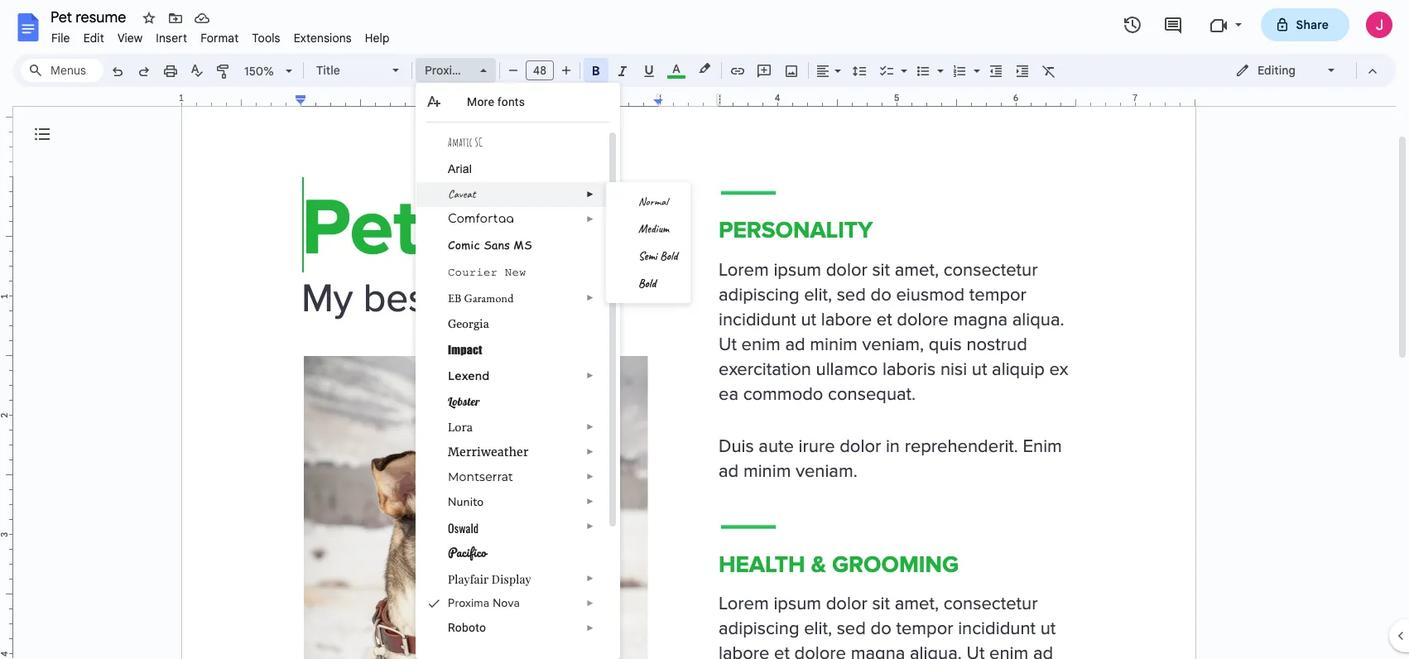 Task type: locate. For each thing, give the bounding box(es) containing it.
georgia
[[448, 317, 489, 330]]

highlight color image
[[696, 59, 714, 79]]

menu containing normal
[[606, 182, 691, 303]]

mode and view toolbar
[[1223, 54, 1386, 87]]

0 vertical spatial nova
[[472, 63, 500, 78]]

line & paragraph spacing image
[[850, 59, 869, 82]]

menu bar containing file
[[45, 22, 396, 49]]

2 ► from the top
[[586, 215, 595, 224]]

► for playfair display
[[586, 574, 595, 583]]

► for roboto
[[586, 624, 595, 633]]

eb garamond
[[448, 291, 514, 306]]

editing
[[1258, 63, 1296, 78]]

Rename text field
[[45, 7, 136, 27]]

proxima nova option
[[425, 59, 500, 82]]

8 ► from the top
[[586, 497, 595, 506]]

roboto
[[448, 621, 486, 634]]

garamond
[[464, 291, 514, 306]]

proxima nova up 'more'
[[425, 63, 500, 78]]

ms
[[514, 237, 532, 253]]

proxima inside pacifico menu
[[448, 596, 490, 610]]

bold down 'semi'
[[639, 277, 656, 291]]

impact
[[448, 343, 482, 357]]

1
[[179, 92, 184, 104]]

bold right 'semi'
[[660, 249, 678, 263]]

1 horizontal spatial bold
[[660, 249, 678, 263]]

amatic sc
[[448, 135, 483, 149]]

editing button
[[1224, 58, 1349, 83]]

12 ► from the top
[[586, 624, 595, 633]]

sans
[[484, 237, 510, 253]]

Star checkbox
[[137, 7, 161, 30]]

9 ► from the top
[[586, 522, 595, 531]]

proxima up 'more'
[[425, 63, 469, 78]]

proxima nova down playfair display in the left bottom of the page
[[448, 596, 520, 610]]

1 vertical spatial proxima nova
[[448, 596, 520, 610]]

file menu item
[[45, 28, 77, 48]]

proxima
[[425, 63, 469, 78], [448, 596, 490, 610]]

insert image image
[[782, 59, 801, 82]]

nova
[[472, 63, 500, 78], [493, 596, 520, 610]]

proxima nova
[[425, 63, 500, 78], [448, 596, 520, 610]]

arial
[[448, 162, 472, 176]]

comfortaa
[[448, 213, 514, 225]]

tools menu item
[[246, 28, 287, 48]]

1 vertical spatial proxima
[[448, 596, 490, 610]]

nova down display
[[493, 596, 520, 610]]

5 ► from the top
[[586, 422, 595, 432]]

pacifico
[[448, 542, 487, 562]]

proxima down playfair
[[448, 596, 490, 610]]

► for nunito
[[586, 497, 595, 506]]

comic sans ms
[[448, 237, 532, 253]]

format
[[201, 31, 239, 46]]

styles list. title selected. option
[[316, 59, 383, 82]]

Zoom field
[[238, 59, 300, 84]]

lobster
[[448, 394, 480, 409]]

checkbox item inside pacifico menu
[[417, 641, 606, 659]]

checkbox item
[[417, 641, 606, 659]]

playfair display
[[448, 571, 532, 587]]

4 ► from the top
[[586, 371, 595, 380]]

Font size text field
[[527, 60, 553, 80]]

extensions
[[294, 31, 352, 46]]

main toolbar
[[103, 0, 1063, 643]]

menu bar
[[45, 22, 396, 49]]

0 horizontal spatial bold
[[639, 277, 656, 291]]

7 ► from the top
[[586, 472, 595, 481]]

normal
[[639, 195, 668, 209]]

text color image
[[668, 59, 686, 79]]

10 ► from the top
[[586, 574, 595, 583]]

lora
[[448, 420, 473, 435]]

0 vertical spatial proxima
[[425, 63, 469, 78]]

3 ► from the top
[[586, 293, 595, 302]]

oswald
[[448, 519, 479, 537]]

menu
[[606, 182, 691, 303]]

bold
[[660, 249, 678, 263], [639, 277, 656, 291]]

6 ► from the top
[[586, 447, 595, 456]]

semi
[[639, 249, 657, 263]]

nova up 'more'
[[472, 63, 500, 78]]

0 vertical spatial proxima nova
[[425, 63, 500, 78]]

insert
[[156, 31, 187, 46]]

►
[[586, 190, 595, 199], [586, 215, 595, 224], [586, 293, 595, 302], [586, 371, 595, 380], [586, 422, 595, 432], [586, 447, 595, 456], [586, 472, 595, 481], [586, 497, 595, 506], [586, 522, 595, 531], [586, 574, 595, 583], [586, 599, 595, 608], [586, 624, 595, 633]]

title
[[316, 63, 340, 78]]

nunito
[[448, 494, 484, 510]]

1 vertical spatial nova
[[493, 596, 520, 610]]

more fonts
[[467, 95, 525, 108]]



Task type: describe. For each thing, give the bounding box(es) containing it.
► for comfortaa
[[586, 215, 595, 224]]

merriweather
[[448, 445, 529, 460]]

1 ► from the top
[[586, 190, 595, 199]]

► for lora
[[586, 422, 595, 432]]

comic
[[448, 237, 480, 253]]

► for merriweather
[[586, 447, 595, 456]]

sc
[[475, 135, 483, 149]]

share button
[[1261, 8, 1350, 41]]

proxima inside option
[[425, 63, 469, 78]]

playfair
[[448, 571, 489, 587]]

proxima nova inside pacifico menu
[[448, 596, 520, 610]]

nova inside option
[[472, 63, 500, 78]]

amatic
[[448, 135, 473, 149]]

view menu item
[[111, 28, 149, 48]]

0 vertical spatial bold
[[660, 249, 678, 263]]

courier
[[448, 266, 498, 279]]

lexend
[[448, 369, 490, 383]]

Zoom text field
[[240, 60, 280, 83]]

semi bold
[[639, 249, 678, 263]]

help
[[365, 31, 390, 46]]

proxima nova inside main 'toolbar'
[[425, 63, 500, 78]]

fonts
[[498, 95, 525, 108]]

pacifico menu
[[416, 83, 620, 659]]

eb
[[448, 291, 462, 306]]

help menu item
[[358, 28, 396, 48]]

edit
[[83, 31, 104, 46]]

Menus field
[[21, 59, 104, 82]]

1 vertical spatial bold
[[639, 277, 656, 291]]

share
[[1297, 17, 1329, 32]]

more
[[467, 95, 494, 108]]

extensions menu item
[[287, 28, 358, 48]]

left margin image
[[182, 94, 306, 106]]

new
[[505, 266, 526, 279]]

view
[[118, 31, 143, 46]]

Font size field
[[526, 60, 561, 81]]

► for lexend
[[586, 371, 595, 380]]

right margin image
[[1072, 94, 1195, 106]]

pacifico application
[[0, 0, 1410, 659]]

nova inside pacifico menu
[[493, 596, 520, 610]]

file
[[51, 31, 70, 46]]

courier new
[[448, 266, 526, 279]]

► for montserrat
[[586, 472, 595, 481]]

menu bar banner
[[0, 0, 1410, 659]]

caveat
[[448, 187, 476, 201]]

montserrat
[[448, 470, 514, 485]]

11 ► from the top
[[586, 599, 595, 608]]

tools
[[252, 31, 280, 46]]

► for oswald
[[586, 522, 595, 531]]

medium
[[639, 222, 669, 236]]

top margin image
[[0, 58, 12, 181]]

edit menu item
[[77, 28, 111, 48]]

insert menu item
[[149, 28, 194, 48]]

display
[[492, 571, 532, 587]]

format menu item
[[194, 28, 246, 48]]

menu bar inside the 'menu bar' banner
[[45, 22, 396, 49]]

► for eb garamond
[[586, 293, 595, 302]]



Task type: vqa. For each thing, say whether or not it's contained in the screenshot.
11th ► from the top
yes



